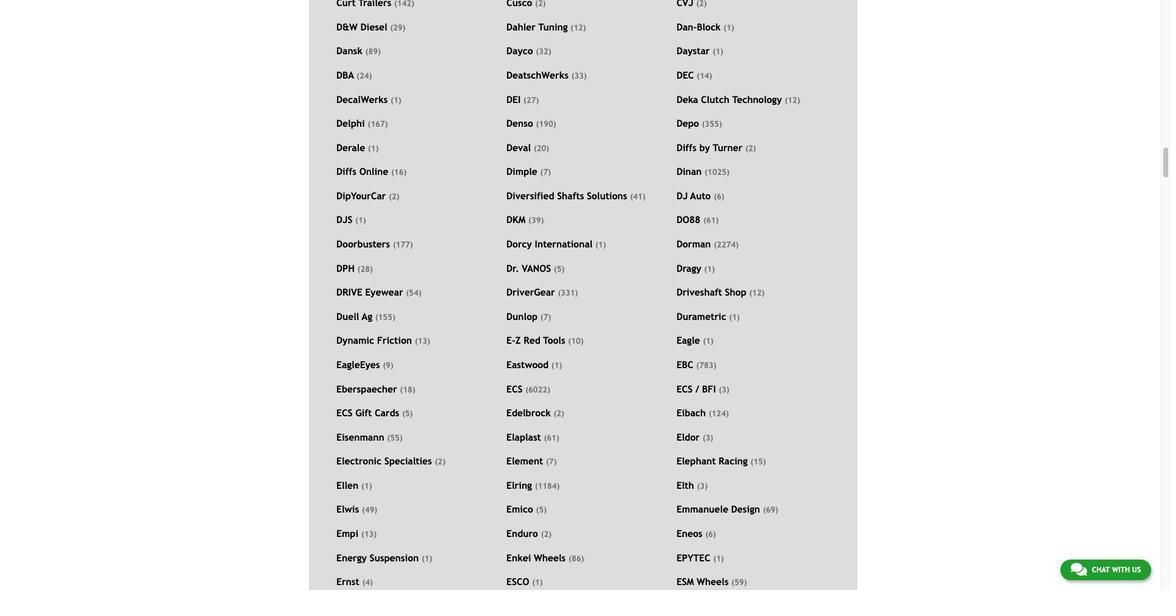 Task type: describe. For each thing, give the bounding box(es) containing it.
(24)
[[357, 71, 372, 81]]

emico (5)
[[507, 504, 547, 515]]

elaplast
[[507, 432, 541, 443]]

dr.
[[507, 263, 519, 274]]

gift
[[356, 407, 372, 418]]

doorbusters
[[337, 238, 390, 249]]

(2) for dipyourcar
[[389, 192, 400, 201]]

(2274)
[[714, 240, 739, 249]]

auto
[[691, 190, 711, 201]]

with
[[1113, 566, 1131, 574]]

(6022)
[[526, 385, 551, 394]]

friction
[[377, 335, 412, 346]]

eneos (6)
[[677, 528, 717, 539]]

z
[[516, 335, 521, 346]]

drive
[[337, 287, 363, 298]]

(39)
[[529, 216, 544, 225]]

(12) inside deka clutch technology (12)
[[785, 95, 801, 105]]

dansk
[[337, 45, 363, 56]]

drivergear
[[507, 287, 555, 298]]

driveshaft shop (12)
[[677, 287, 765, 298]]

(1) inside dan-block (1)
[[724, 23, 735, 32]]

dkm (39)
[[507, 214, 544, 225]]

elring
[[507, 480, 532, 491]]

denso
[[507, 118, 534, 129]]

edelbrock (2)
[[507, 407, 565, 418]]

(1) for derale
[[368, 144, 379, 153]]

(2) inside the electronic specialties (2)
[[435, 458, 446, 467]]

eberspaecher
[[337, 383, 397, 394]]

(3) for elth
[[698, 482, 708, 491]]

chat with us
[[1093, 566, 1142, 574]]

delphi (167)
[[337, 118, 388, 129]]

cards
[[375, 407, 400, 418]]

us
[[1133, 566, 1142, 574]]

(1) for epytec
[[714, 554, 724, 563]]

(155)
[[376, 313, 396, 322]]

(15)
[[751, 458, 766, 467]]

wheels for esm
[[697, 576, 729, 587]]

dynamic
[[337, 335, 374, 346]]

elring (1184)
[[507, 480, 560, 491]]

e-
[[507, 335, 516, 346]]

element
[[507, 456, 544, 467]]

(783)
[[697, 361, 717, 370]]

(3) for eldor
[[703, 433, 714, 443]]

diffs by turner (2)
[[677, 142, 757, 153]]

deka clutch technology (12)
[[677, 94, 801, 105]]

(13) inside dynamic friction (13)
[[415, 337, 431, 346]]

dunlop (7)
[[507, 311, 551, 322]]

deatschwerks (33)
[[507, 70, 587, 81]]

dph
[[337, 263, 355, 274]]

(1) for eagle
[[703, 337, 714, 346]]

element (7)
[[507, 456, 557, 467]]

durametric (1)
[[677, 311, 740, 322]]

(4)
[[363, 578, 373, 587]]

dei (27)
[[507, 94, 539, 105]]

eibach (124)
[[677, 407, 729, 418]]

driveshaft
[[677, 287, 723, 298]]

(1) inside the dorcy international (1)
[[596, 240, 607, 249]]

(190)
[[536, 120, 557, 129]]

electronic specialties (2)
[[337, 456, 446, 467]]

ecs for ecs gift cards
[[337, 407, 353, 418]]

(20)
[[534, 144, 550, 153]]

daystar (1)
[[677, 45, 724, 56]]

emmanuele design (69)
[[677, 504, 779, 515]]

energy suspension (1)
[[337, 552, 433, 563]]

dan-block (1)
[[677, 21, 735, 32]]

solutions
[[587, 190, 628, 201]]

d&w
[[337, 21, 358, 32]]

eastwood
[[507, 359, 549, 370]]

(6) inside eneos (6)
[[706, 530, 717, 539]]

deatschwerks
[[507, 70, 569, 81]]

deka
[[677, 94, 699, 105]]

ebc (783)
[[677, 359, 717, 370]]

(1) for esco
[[533, 578, 543, 587]]

shop
[[725, 287, 747, 298]]

comments image
[[1071, 562, 1088, 577]]

djs
[[337, 214, 353, 225]]

drivergear (331)
[[507, 287, 578, 298]]

dr. vanos (5)
[[507, 263, 565, 274]]

deval (20)
[[507, 142, 550, 153]]

block
[[697, 21, 721, 32]]

dj
[[677, 190, 688, 201]]

dunlop
[[507, 311, 538, 322]]

enkei
[[507, 552, 531, 563]]

diesel
[[361, 21, 388, 32]]

(5) inside emico (5)
[[536, 506, 547, 515]]

enduro (2)
[[507, 528, 552, 539]]

diffs for diffs by turner
[[677, 142, 697, 153]]

(2) inside the diffs by turner (2)
[[746, 144, 757, 153]]

(55)
[[387, 433, 403, 443]]

(3) inside the ecs / bfi (3)
[[719, 385, 730, 394]]

derale (1)
[[337, 142, 379, 153]]

dorman (2274)
[[677, 238, 739, 249]]

(1025)
[[705, 168, 730, 177]]

dph (28)
[[337, 263, 373, 274]]

empi (13)
[[337, 528, 377, 539]]

design
[[732, 504, 761, 515]]



Task type: locate. For each thing, give the bounding box(es) containing it.
(61) right elaplast
[[544, 433, 560, 443]]

ellen (1)
[[337, 480, 372, 491]]

1 vertical spatial diffs
[[337, 166, 357, 177]]

racing
[[719, 456, 748, 467]]

ernst
[[337, 576, 360, 587]]

depo (355)
[[677, 118, 723, 129]]

1 horizontal spatial (5)
[[536, 506, 547, 515]]

diversified
[[507, 190, 555, 201]]

0 vertical spatial (5)
[[554, 264, 565, 274]]

2 vertical spatial (7)
[[546, 458, 557, 467]]

(1) inside energy suspension (1)
[[422, 554, 433, 563]]

(3) right elth
[[698, 482, 708, 491]]

dorman
[[677, 238, 711, 249]]

tools
[[544, 335, 566, 346]]

(2) inside dipyourcar (2)
[[389, 192, 400, 201]]

elephant
[[677, 456, 716, 467]]

1 horizontal spatial (13)
[[415, 337, 431, 346]]

1 vertical spatial (6)
[[706, 530, 717, 539]]

ecs for ecs / bfi
[[677, 383, 693, 394]]

epytec (1)
[[677, 552, 724, 563]]

(5) right emico
[[536, 506, 547, 515]]

(1) inside derale (1)
[[368, 144, 379, 153]]

2 horizontal spatial ecs
[[677, 383, 693, 394]]

(1) down tools
[[552, 361, 562, 370]]

(69)
[[763, 506, 779, 515]]

1 horizontal spatial ecs
[[507, 383, 523, 394]]

2 horizontal spatial (12)
[[785, 95, 801, 105]]

diffs down derale
[[337, 166, 357, 177]]

dan-
[[677, 21, 697, 32]]

eisenmann (55)
[[337, 432, 403, 443]]

(1) inside eastwood (1)
[[552, 361, 562, 370]]

dansk (89)
[[337, 45, 381, 56]]

(1) right 'dragy'
[[705, 264, 715, 274]]

vanos
[[522, 263, 551, 274]]

2 horizontal spatial (5)
[[554, 264, 565, 274]]

(6) inside dj auto (6)
[[714, 192, 725, 201]]

electronic
[[337, 456, 382, 467]]

(5) right cards
[[402, 409, 413, 418]]

(12)
[[571, 23, 586, 32], [785, 95, 801, 105], [750, 289, 765, 298]]

(3) inside "eldor (3)"
[[703, 433, 714, 443]]

eibach
[[677, 407, 706, 418]]

2 vertical spatial (12)
[[750, 289, 765, 298]]

dj auto (6)
[[677, 190, 725, 201]]

(86)
[[569, 554, 584, 563]]

1 vertical spatial (12)
[[785, 95, 801, 105]]

(1) right block on the right of the page
[[724, 23, 735, 32]]

(1) right djs
[[356, 216, 366, 225]]

2 vertical spatial (5)
[[536, 506, 547, 515]]

ellen
[[337, 480, 359, 491]]

(124)
[[709, 409, 729, 418]]

1 vertical spatial (7)
[[541, 313, 551, 322]]

(1) for durametric
[[730, 313, 740, 322]]

(1) inside ellen (1)
[[362, 482, 372, 491]]

0 vertical spatial (3)
[[719, 385, 730, 394]]

(12) for driveshaft shop
[[750, 289, 765, 298]]

energy
[[337, 552, 367, 563]]

(2) up the enkei wheels (86)
[[541, 530, 552, 539]]

(7) inside the dimple (7)
[[541, 168, 551, 177]]

0 vertical spatial wheels
[[534, 552, 566, 563]]

(1) inside eagle (1)
[[703, 337, 714, 346]]

(2) right turner at the right of page
[[746, 144, 757, 153]]

0 vertical spatial (7)
[[541, 168, 551, 177]]

doorbusters (177)
[[337, 238, 413, 249]]

(2) inside edelbrock (2)
[[554, 409, 565, 418]]

eldor (3)
[[677, 432, 714, 443]]

(5) right vanos
[[554, 264, 565, 274]]

elwis
[[337, 504, 359, 515]]

0 vertical spatial (61)
[[704, 216, 719, 225]]

(7) inside dunlop (7)
[[541, 313, 551, 322]]

epytec
[[677, 552, 711, 563]]

(1) inside dragy (1)
[[705, 264, 715, 274]]

(3) inside elth (3)
[[698, 482, 708, 491]]

(7) for dunlop
[[541, 313, 551, 322]]

(13) right empi
[[362, 530, 377, 539]]

(12) inside dahler tuning (12)
[[571, 23, 586, 32]]

wheels left (59)
[[697, 576, 729, 587]]

(61) for elaplast
[[544, 433, 560, 443]]

eyewear
[[365, 287, 403, 298]]

(59)
[[732, 578, 747, 587]]

(2) for edelbrock
[[554, 409, 565, 418]]

/
[[696, 383, 700, 394]]

wheels for enkei
[[534, 552, 566, 563]]

(1) for decalwerks
[[391, 95, 402, 105]]

(6)
[[714, 192, 725, 201], [706, 530, 717, 539]]

1 vertical spatial wheels
[[697, 576, 729, 587]]

decalwerks
[[337, 94, 388, 105]]

(12) right shop
[[750, 289, 765, 298]]

0 vertical spatial diffs
[[677, 142, 697, 153]]

wheels left (86)
[[534, 552, 566, 563]]

ecs for ecs
[[507, 383, 523, 394]]

esco (1)
[[507, 576, 543, 587]]

duell
[[337, 311, 359, 322]]

(1) for eastwood
[[552, 361, 562, 370]]

(1) down shop
[[730, 313, 740, 322]]

1 vertical spatial (13)
[[362, 530, 377, 539]]

do88
[[677, 214, 701, 225]]

(13) inside empi (13)
[[362, 530, 377, 539]]

dragy
[[677, 263, 702, 274]]

1 vertical spatial (5)
[[402, 409, 413, 418]]

ebc
[[677, 359, 694, 370]]

(1) inside daystar (1)
[[713, 47, 724, 56]]

(61) for do88
[[704, 216, 719, 225]]

ecs left /
[[677, 383, 693, 394]]

(1) right derale
[[368, 144, 379, 153]]

2 vertical spatial (3)
[[698, 482, 708, 491]]

elth (3)
[[677, 480, 708, 491]]

enkei wheels (86)
[[507, 552, 584, 563]]

(355)
[[702, 120, 723, 129]]

elaplast (61)
[[507, 432, 560, 443]]

tuning
[[539, 21, 568, 32]]

(2) right specialties
[[435, 458, 446, 467]]

do88 (61)
[[677, 214, 719, 225]]

(1) right 'suspension'
[[422, 554, 433, 563]]

elephant racing (15)
[[677, 456, 766, 467]]

(1) right 'eagle'
[[703, 337, 714, 346]]

(61) inside elaplast (61)
[[544, 433, 560, 443]]

(89)
[[366, 47, 381, 56]]

0 vertical spatial (13)
[[415, 337, 431, 346]]

(1) for dragy
[[705, 264, 715, 274]]

1 horizontal spatial wheels
[[697, 576, 729, 587]]

(1) right ellen
[[362, 482, 372, 491]]

1 horizontal spatial (61)
[[704, 216, 719, 225]]

(1) inside decalwerks (1)
[[391, 95, 402, 105]]

(1) inside durametric (1)
[[730, 313, 740, 322]]

(7) for dimple
[[541, 168, 551, 177]]

(1) for djs
[[356, 216, 366, 225]]

(7) right dimple
[[541, 168, 551, 177]]

(10)
[[569, 337, 584, 346]]

diffs for diffs online
[[337, 166, 357, 177]]

eldor
[[677, 432, 700, 443]]

(12) inside driveshaft shop (12)
[[750, 289, 765, 298]]

(12) for dahler tuning
[[571, 23, 586, 32]]

(1) inside esco (1)
[[533, 578, 543, 587]]

(7) for element
[[546, 458, 557, 467]]

(1) inside djs (1)
[[356, 216, 366, 225]]

(6) right "auto"
[[714, 192, 725, 201]]

(1) right esco
[[533, 578, 543, 587]]

ecs left (6022)
[[507, 383, 523, 394]]

(61) inside do88 (61)
[[704, 216, 719, 225]]

(5) inside the ecs gift cards (5)
[[402, 409, 413, 418]]

durametric
[[677, 311, 727, 322]]

(2) inside enduro (2)
[[541, 530, 552, 539]]

(7) up e-z red tools (10)
[[541, 313, 551, 322]]

(3) right eldor
[[703, 433, 714, 443]]

(13)
[[415, 337, 431, 346], [362, 530, 377, 539]]

(7) up (1184)
[[546, 458, 557, 467]]

(3) right bfi
[[719, 385, 730, 394]]

(1) inside epytec (1)
[[714, 554, 724, 563]]

(1) for ellen
[[362, 482, 372, 491]]

diffs left the 'by'
[[677, 142, 697, 153]]

0 horizontal spatial (13)
[[362, 530, 377, 539]]

(49)
[[362, 506, 378, 515]]

(29)
[[390, 23, 406, 32]]

(6) right eneos
[[706, 530, 717, 539]]

depo
[[677, 118, 700, 129]]

(12) right tuning
[[571, 23, 586, 32]]

d&w diesel (29)
[[337, 21, 406, 32]]

eagle (1)
[[677, 335, 714, 346]]

emmanuele
[[677, 504, 729, 515]]

ecs (6022)
[[507, 383, 551, 394]]

1 vertical spatial (3)
[[703, 433, 714, 443]]

(1184)
[[535, 482, 560, 491]]

(1) for daystar
[[713, 47, 724, 56]]

chat with us link
[[1061, 560, 1152, 581]]

(7) inside element (7)
[[546, 458, 557, 467]]

0 vertical spatial (6)
[[714, 192, 725, 201]]

(2) right edelbrock
[[554, 409, 565, 418]]

(2) for enduro
[[541, 530, 552, 539]]

technology
[[733, 94, 782, 105]]

(1) right international
[[596, 240, 607, 249]]

(1) right decalwerks
[[391, 95, 402, 105]]

0 horizontal spatial diffs
[[337, 166, 357, 177]]

0 horizontal spatial (61)
[[544, 433, 560, 443]]

1 horizontal spatial diffs
[[677, 142, 697, 153]]

dec (14)
[[677, 70, 713, 81]]

(61) right do88
[[704, 216, 719, 225]]

0 horizontal spatial (5)
[[402, 409, 413, 418]]

(41)
[[631, 192, 646, 201]]

1 vertical spatial (61)
[[544, 433, 560, 443]]

daystar
[[677, 45, 710, 56]]

ecs left gift
[[337, 407, 353, 418]]

0 horizontal spatial wheels
[[534, 552, 566, 563]]

0 vertical spatial (12)
[[571, 23, 586, 32]]

dec
[[677, 70, 694, 81]]

(1) up 'esm wheels (59)'
[[714, 554, 724, 563]]

suspension
[[370, 552, 419, 563]]

diffs
[[677, 142, 697, 153], [337, 166, 357, 177]]

0 horizontal spatial ecs
[[337, 407, 353, 418]]

(2) down (16) at top left
[[389, 192, 400, 201]]

ecs gift cards (5)
[[337, 407, 413, 418]]

1 horizontal spatial (12)
[[750, 289, 765, 298]]

(5) inside dr. vanos (5)
[[554, 264, 565, 274]]

(1) right 'daystar'
[[713, 47, 724, 56]]

dayco
[[507, 45, 533, 56]]

0 horizontal spatial (12)
[[571, 23, 586, 32]]

dahler tuning (12)
[[507, 21, 586, 32]]

(12) right technology
[[785, 95, 801, 105]]

(13) right friction
[[415, 337, 431, 346]]



Task type: vqa. For each thing, say whether or not it's contained in the screenshot.


